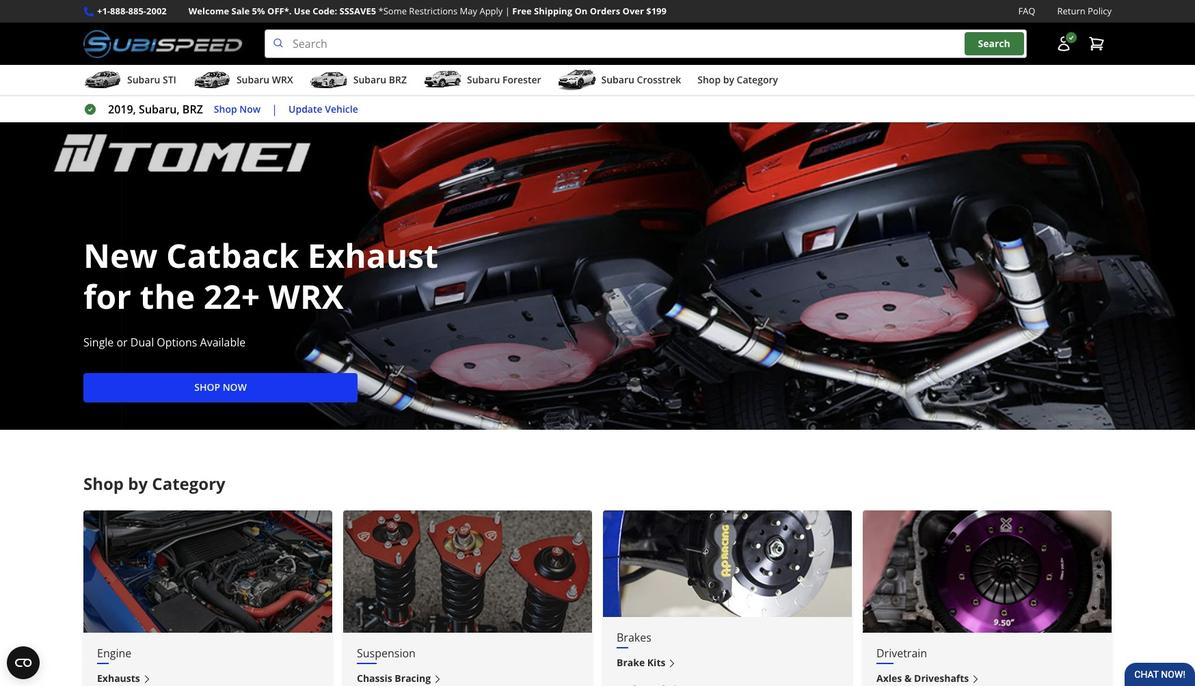 Task type: vqa. For each thing, say whether or not it's contained in the screenshot.
SUBARU for Subaru Crosstrek
yes



Task type: locate. For each thing, give the bounding box(es) containing it.
subaru up now
[[237, 73, 270, 86]]

new catback exhaust for the 22+ wrx
[[83, 234, 438, 319]]

1 horizontal spatial |
[[505, 5, 510, 17]]

1 horizontal spatial brz
[[389, 73, 407, 86]]

subaru crosstrek button
[[558, 68, 681, 95]]

brake kits link
[[617, 656, 839, 672]]

subaru crosstrek
[[602, 73, 681, 86]]

subaru left forester
[[467, 73, 500, 86]]

shop
[[194, 381, 220, 394]]

category inside dropdown button
[[737, 73, 778, 86]]

0 vertical spatial wrx
[[272, 73, 293, 86]]

+1-
[[97, 5, 110, 17]]

brz left a subaru forester thumbnail image
[[389, 73, 407, 86]]

category
[[737, 73, 778, 86], [152, 473, 226, 495]]

subaru for subaru wrx
[[237, 73, 270, 86]]

a subaru sti thumbnail image image
[[83, 70, 122, 90]]

shop
[[698, 73, 721, 86], [214, 102, 237, 115], [83, 473, 124, 495]]

new
[[83, 234, 158, 278]]

drivetrain image
[[863, 511, 1112, 633]]

welcome sale 5% off*. use code: sssave5 *some restrictions may apply | free shipping on orders over $199
[[189, 5, 667, 17]]

drivetrain
[[877, 646, 928, 662]]

0 horizontal spatial shop
[[83, 473, 124, 495]]

|
[[505, 5, 510, 17], [272, 102, 278, 117]]

may
[[460, 5, 477, 17]]

exhausts link
[[97, 672, 319, 687]]

single
[[83, 335, 114, 350]]

2 subaru from the left
[[237, 73, 270, 86]]

engine image
[[83, 511, 332, 633]]

shop now
[[194, 381, 247, 394]]

1 subaru from the left
[[127, 73, 160, 86]]

$199
[[647, 5, 667, 17]]

restrictions
[[409, 5, 458, 17]]

1 horizontal spatial shop by category
[[698, 73, 778, 86]]

by
[[724, 73, 735, 86], [128, 473, 148, 495]]

1 vertical spatial category
[[152, 473, 226, 495]]

update
[[289, 102, 323, 115]]

0 horizontal spatial shop by category
[[83, 473, 226, 495]]

1 vertical spatial shop by category
[[83, 473, 226, 495]]

shop now
[[214, 102, 261, 115]]

shop now link
[[83, 374, 358, 403]]

subaru up vehicle at the left of the page
[[353, 73, 387, 86]]

shop inside dropdown button
[[698, 73, 721, 86]]

a subaru brz thumbnail image image
[[310, 70, 348, 90]]

brakes
[[617, 631, 652, 646]]

| left free
[[505, 5, 510, 17]]

0 vertical spatial shop
[[698, 73, 721, 86]]

0 vertical spatial by
[[724, 73, 735, 86]]

dual
[[131, 335, 154, 350]]

return policy
[[1058, 5, 1112, 17]]

subaru left sti
[[127, 73, 160, 86]]

1 horizontal spatial shop
[[214, 102, 237, 115]]

over
[[623, 5, 644, 17]]

brake kits
[[617, 657, 666, 670]]

wrx
[[272, 73, 293, 86], [269, 275, 344, 319]]

1 horizontal spatial by
[[724, 73, 735, 86]]

sale
[[232, 5, 250, 17]]

2002
[[146, 5, 167, 17]]

search
[[979, 37, 1011, 50]]

free
[[512, 5, 532, 17]]

brz
[[389, 73, 407, 86], [183, 102, 203, 117]]

0 vertical spatial category
[[737, 73, 778, 86]]

0 vertical spatial brz
[[389, 73, 407, 86]]

bracing
[[395, 672, 431, 685]]

brakes image
[[603, 511, 852, 618]]

return policy link
[[1058, 4, 1112, 19]]

crosstrek
[[637, 73, 681, 86]]

4 subaru from the left
[[467, 73, 500, 86]]

1 vertical spatial shop
[[214, 102, 237, 115]]

2 vertical spatial shop
[[83, 473, 124, 495]]

faq link
[[1019, 4, 1036, 19]]

subaru left crosstrek
[[602, 73, 635, 86]]

subaru
[[127, 73, 160, 86], [237, 73, 270, 86], [353, 73, 387, 86], [467, 73, 500, 86], [602, 73, 635, 86]]

*some
[[379, 5, 407, 17]]

subaru wrx button
[[193, 68, 293, 95]]

shop by category
[[698, 73, 778, 86], [83, 473, 226, 495]]

0 horizontal spatial category
[[152, 473, 226, 495]]

0 horizontal spatial |
[[272, 102, 278, 117]]

0 vertical spatial shop by category
[[698, 73, 778, 86]]

exhaust
[[308, 234, 438, 278]]

1 horizontal spatial category
[[737, 73, 778, 86]]

0 horizontal spatial by
[[128, 473, 148, 495]]

or
[[117, 335, 128, 350]]

available
[[200, 335, 246, 350]]

policy
[[1088, 5, 1112, 17]]

1 vertical spatial brz
[[183, 102, 203, 117]]

exhausts
[[97, 672, 140, 685]]

1 vertical spatial wrx
[[269, 275, 344, 319]]

axles
[[877, 672, 902, 685]]

brz right subaru,
[[183, 102, 203, 117]]

subaru forester
[[467, 73, 541, 86]]

3 subaru from the left
[[353, 73, 387, 86]]

2019,
[[108, 102, 136, 117]]

axles & driveshafts
[[877, 672, 969, 685]]

chassis bracing link
[[357, 672, 579, 687]]

chassis
[[357, 672, 392, 685]]

for
[[83, 275, 131, 319]]

| right now
[[272, 102, 278, 117]]

shop now link
[[214, 102, 261, 117]]

subaru wrx
[[237, 73, 293, 86]]

2 horizontal spatial shop
[[698, 73, 721, 86]]

brz inside dropdown button
[[389, 73, 407, 86]]

subaru forester button
[[423, 68, 541, 95]]

5 subaru from the left
[[602, 73, 635, 86]]

0 horizontal spatial brz
[[183, 102, 203, 117]]

+1-888-885-2002 link
[[97, 4, 167, 19]]



Task type: describe. For each thing, give the bounding box(es) containing it.
subaru sti button
[[83, 68, 176, 95]]

apply
[[480, 5, 503, 17]]

&
[[905, 672, 912, 685]]

a subaru forester thumbnail image image
[[423, 70, 462, 90]]

by inside dropdown button
[[724, 73, 735, 86]]

catback
[[166, 234, 299, 278]]

code:
[[313, 5, 337, 17]]

shipping
[[534, 5, 573, 17]]

now
[[223, 381, 247, 394]]

suspension
[[357, 646, 416, 662]]

chassis bracing
[[357, 672, 431, 685]]

the
[[140, 275, 195, 319]]

open widget image
[[7, 647, 40, 680]]

suspension image
[[343, 511, 592, 633]]

+1-888-885-2002
[[97, 5, 167, 17]]

885-
[[128, 5, 146, 17]]

brake
[[617, 657, 645, 670]]

wrx inside dropdown button
[[272, 73, 293, 86]]

1 vertical spatial |
[[272, 102, 278, 117]]

now
[[240, 102, 261, 115]]

return
[[1058, 5, 1086, 17]]

a subaru crosstrek thumbnail image image
[[558, 70, 596, 90]]

kits
[[648, 657, 666, 670]]

welcome
[[189, 5, 229, 17]]

2019, subaru, brz
[[108, 102, 203, 117]]

search input field
[[265, 29, 1027, 58]]

1 vertical spatial by
[[128, 473, 148, 495]]

subaru for subaru brz
[[353, 73, 387, 86]]

options
[[157, 335, 197, 350]]

sssave5
[[340, 5, 376, 17]]

subaru for subaru crosstrek
[[602, 73, 635, 86]]

subaru brz
[[353, 73, 407, 86]]

driveshafts
[[915, 672, 969, 685]]

subaru for subaru forester
[[467, 73, 500, 86]]

subaru,
[[139, 102, 180, 117]]

on
[[575, 5, 588, 17]]

update vehicle
[[289, 102, 358, 115]]

search button
[[965, 32, 1024, 55]]

forester
[[503, 73, 541, 86]]

update vehicle button
[[289, 102, 358, 117]]

faq
[[1019, 5, 1036, 17]]

single or dual options available
[[83, 335, 246, 350]]

subaru sti
[[127, 73, 176, 86]]

5%
[[252, 5, 265, 17]]

subispeed logo image
[[83, 29, 243, 58]]

subaru brz button
[[310, 68, 407, 95]]

vehicle
[[325, 102, 358, 115]]

orders
[[590, 5, 621, 17]]

wrx inside the 'new catback exhaust for the 22+ wrx'
[[269, 275, 344, 319]]

sti
[[163, 73, 176, 86]]

engine
[[97, 646, 131, 662]]

22+
[[204, 275, 260, 319]]

subaru for subaru sti
[[127, 73, 160, 86]]

a subaru wrx thumbnail image image
[[193, 70, 231, 90]]

shop by category button
[[698, 68, 778, 95]]

use
[[294, 5, 310, 17]]

button image
[[1056, 36, 1073, 52]]

axles & driveshafts link
[[877, 672, 1099, 687]]

888-
[[110, 5, 128, 17]]

0 vertical spatial |
[[505, 5, 510, 17]]

off*.
[[268, 5, 292, 17]]

steering wheel image
[[0, 123, 1196, 430]]



